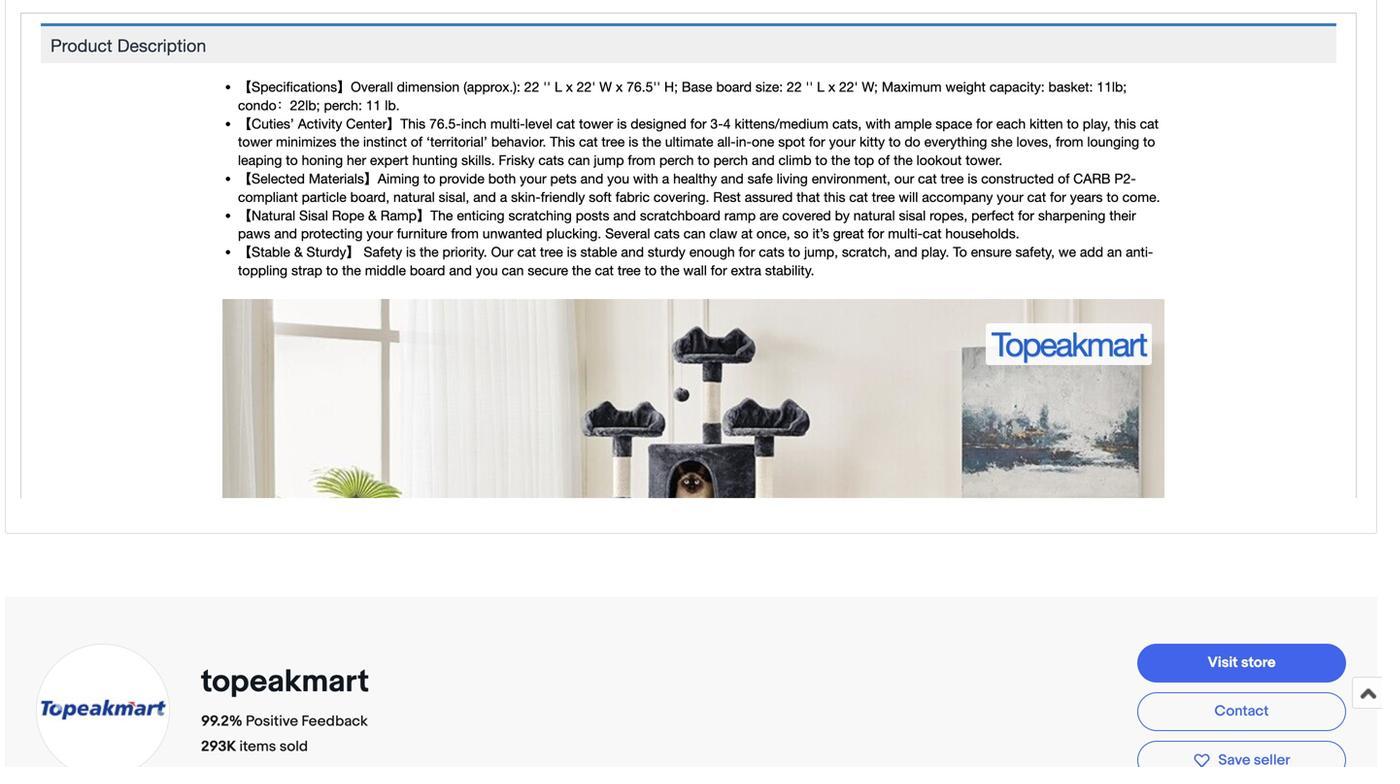Task type: describe. For each thing, give the bounding box(es) containing it.
contact
[[1215, 703, 1269, 720]]

items
[[240, 738, 276, 756]]

visit
[[1208, 654, 1238, 672]]

sold
[[280, 738, 308, 756]]

topeakmart link
[[201, 664, 376, 702]]

visit store link
[[1138, 644, 1347, 683]]

positive
[[246, 713, 298, 731]]



Task type: vqa. For each thing, say whether or not it's contained in the screenshot.
99.2%
yes



Task type: locate. For each thing, give the bounding box(es) containing it.
visit store
[[1208, 654, 1276, 672]]

contact link
[[1138, 693, 1347, 732]]

topeakmart image
[[35, 643, 171, 768]]

99.2%
[[201, 713, 243, 731]]

store
[[1242, 654, 1276, 672]]

feedback
[[302, 713, 368, 731]]

293k
[[201, 738, 236, 756]]

99.2% positive feedback 293k items sold
[[201, 713, 368, 756]]

topeakmart
[[201, 664, 369, 702]]



